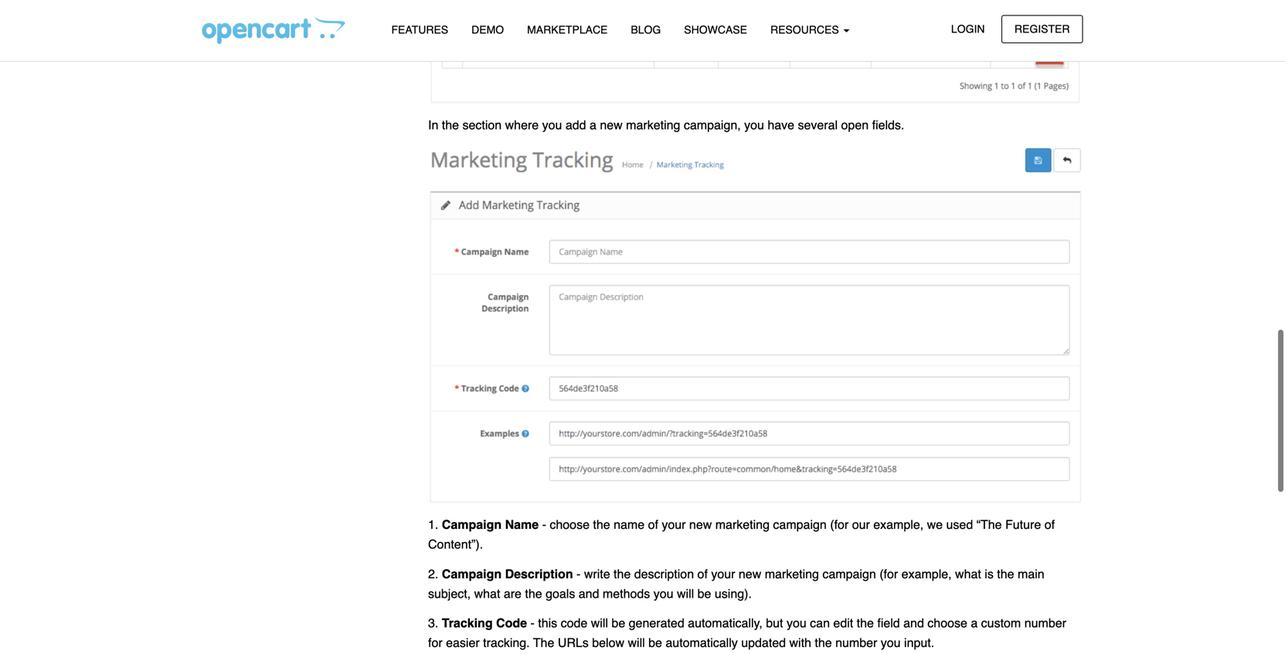 Task type: locate. For each thing, give the bounding box(es) containing it.
2 vertical spatial be
[[648, 636, 662, 650]]

you up 'with'
[[787, 616, 807, 630]]

and up 'input.'
[[903, 616, 924, 630]]

what down 2. campaign description
[[474, 587, 500, 601]]

campaign,
[[684, 118, 741, 132]]

(for inside - write the description of your new marketing campaign (for example, what is the main subject, what are the goals and methods you will be using).
[[880, 567, 898, 581]]

will up "below"
[[591, 616, 608, 630]]

2 horizontal spatial new
[[739, 567, 761, 581]]

0 vertical spatial campaign
[[773, 518, 827, 532]]

1 horizontal spatial new
[[689, 518, 712, 532]]

new up using).
[[739, 567, 761, 581]]

0 vertical spatial your
[[662, 518, 686, 532]]

choose
[[550, 518, 590, 532], [927, 616, 967, 630]]

marketing
[[626, 118, 680, 132], [715, 518, 770, 532], [765, 567, 819, 581]]

and down 'write'
[[579, 587, 599, 601]]

0 vertical spatial will
[[677, 587, 694, 601]]

what left is
[[955, 567, 981, 581]]

0 horizontal spatial new
[[600, 118, 623, 132]]

2.
[[428, 567, 438, 581]]

will
[[677, 587, 694, 601], [591, 616, 608, 630], [628, 636, 645, 650]]

and
[[579, 587, 599, 601], [903, 616, 924, 630]]

code
[[561, 616, 588, 630]]

write
[[584, 567, 610, 581]]

1 vertical spatial choose
[[927, 616, 967, 630]]

1 vertical spatial will
[[591, 616, 608, 630]]

1 horizontal spatial what
[[955, 567, 981, 581]]

our
[[852, 518, 870, 532]]

the
[[442, 118, 459, 132], [593, 518, 610, 532], [614, 567, 631, 581], [997, 567, 1014, 581], [525, 587, 542, 601], [857, 616, 874, 630], [815, 636, 832, 650]]

(for left our
[[830, 518, 849, 532]]

0 horizontal spatial be
[[612, 616, 625, 630]]

this
[[538, 616, 557, 630]]

1 vertical spatial be
[[612, 616, 625, 630]]

0 horizontal spatial number
[[835, 636, 877, 650]]

- left this
[[530, 616, 535, 630]]

1 vertical spatial -
[[576, 567, 581, 581]]

0 horizontal spatial a
[[590, 118, 596, 132]]

login
[[951, 23, 985, 35]]

- inside - choose the name of your new marketing campaign (for our example, we used "the future of content").
[[542, 518, 546, 532]]

opencart - open source shopping cart solution image
[[202, 16, 345, 44]]

1 vertical spatial your
[[711, 567, 735, 581]]

(for for example,
[[880, 567, 898, 581]]

(for for our
[[830, 518, 849, 532]]

example, left we
[[873, 518, 924, 532]]

0 vertical spatial marketing
[[626, 118, 680, 132]]

example, inside - choose the name of your new marketing campaign (for our example, we used "the future of content").
[[873, 518, 924, 532]]

1 vertical spatial number
[[835, 636, 877, 650]]

marketing inside - choose the name of your new marketing campaign (for our example, we used "the future of content").
[[715, 518, 770, 532]]

new up description
[[689, 518, 712, 532]]

the right is
[[997, 567, 1014, 581]]

what
[[955, 567, 981, 581], [474, 587, 500, 601]]

be left using).
[[697, 587, 711, 601]]

of right description
[[697, 567, 708, 581]]

2 vertical spatial marketing
[[765, 567, 819, 581]]

marketing up "but"
[[765, 567, 819, 581]]

your inside - write the description of your new marketing campaign (for example, what is the main subject, what are the goals and methods you will be using).
[[711, 567, 735, 581]]

0 horizontal spatial your
[[662, 518, 686, 532]]

a left custom
[[971, 616, 978, 630]]

0 horizontal spatial what
[[474, 587, 500, 601]]

1 horizontal spatial (for
[[880, 567, 898, 581]]

you left "have"
[[744, 118, 764, 132]]

1 horizontal spatial your
[[711, 567, 735, 581]]

choose right name
[[550, 518, 590, 532]]

generated
[[629, 616, 684, 630]]

description
[[634, 567, 694, 581]]

add
[[566, 118, 586, 132]]

- inside - write the description of your new marketing campaign (for example, what is the main subject, what are the goals and methods you will be using).
[[576, 567, 581, 581]]

(for up field
[[880, 567, 898, 581]]

0 vertical spatial be
[[697, 587, 711, 601]]

urls
[[558, 636, 589, 650]]

0 vertical spatial campaign
[[442, 518, 502, 532]]

1 horizontal spatial choose
[[927, 616, 967, 630]]

example,
[[873, 518, 924, 532], [902, 567, 952, 581]]

1 vertical spatial example,
[[902, 567, 952, 581]]

but
[[766, 616, 783, 630]]

have
[[768, 118, 794, 132]]

number
[[1024, 616, 1066, 630], [835, 636, 877, 650]]

2 vertical spatial -
[[530, 616, 535, 630]]

the left name
[[593, 518, 610, 532]]

marketing options image
[[428, 0, 1083, 106]]

1 vertical spatial new
[[689, 518, 712, 532]]

new inside - write the description of your new marketing campaign (for example, what is the main subject, what are the goals and methods you will be using).
[[739, 567, 761, 581]]

you down field
[[881, 636, 901, 650]]

of right future
[[1044, 518, 1055, 532]]

blog
[[631, 24, 661, 36]]

1 vertical spatial campaign
[[822, 567, 876, 581]]

we
[[927, 518, 943, 532]]

your up using).
[[711, 567, 735, 581]]

campaign up content").
[[442, 518, 502, 532]]

1 horizontal spatial -
[[542, 518, 546, 532]]

0 vertical spatial what
[[955, 567, 981, 581]]

marketing left campaign,
[[626, 118, 680, 132]]

2 horizontal spatial be
[[697, 587, 711, 601]]

edit
[[833, 616, 853, 630]]

campaign for are
[[442, 567, 502, 581]]

demo link
[[460, 16, 516, 43]]

the right in
[[442, 118, 459, 132]]

be up "below"
[[612, 616, 625, 630]]

-
[[542, 518, 546, 532], [576, 567, 581, 581], [530, 616, 535, 630]]

in the section where you add a new marketing campaign, you have several open fields.
[[428, 118, 904, 132]]

new right add
[[600, 118, 623, 132]]

the down description
[[525, 587, 542, 601]]

1 vertical spatial campaign
[[442, 567, 502, 581]]

1 horizontal spatial of
[[697, 567, 708, 581]]

campaign up edit
[[822, 567, 876, 581]]

1 horizontal spatial be
[[648, 636, 662, 650]]

0 vertical spatial choose
[[550, 518, 590, 532]]

- left 'write'
[[576, 567, 581, 581]]

2. campaign description
[[428, 567, 573, 581]]

used
[[946, 518, 973, 532]]

0 vertical spatial and
[[579, 587, 599, 601]]

be down generated
[[648, 636, 662, 650]]

example, down we
[[902, 567, 952, 581]]

a inside - this code will be generated automatically, but you can edit the field and choose a custom number for easier tracking. the urls below will be automatically updated with the number you input.
[[971, 616, 978, 630]]

number right custom
[[1024, 616, 1066, 630]]

0 vertical spatial a
[[590, 118, 596, 132]]

1 campaign from the top
[[442, 518, 502, 532]]

subject,
[[428, 587, 471, 601]]

the up methods
[[614, 567, 631, 581]]

will right "below"
[[628, 636, 645, 650]]

1 horizontal spatial number
[[1024, 616, 1066, 630]]

1 vertical spatial a
[[971, 616, 978, 630]]

easier
[[446, 636, 480, 650]]

0 horizontal spatial of
[[648, 518, 658, 532]]

- inside - this code will be generated automatically, but you can edit the field and choose a custom number for easier tracking. the urls below will be automatically updated with the number you input.
[[530, 616, 535, 630]]

2 vertical spatial new
[[739, 567, 761, 581]]

1 horizontal spatial a
[[971, 616, 978, 630]]

0 horizontal spatial choose
[[550, 518, 590, 532]]

0 vertical spatial -
[[542, 518, 546, 532]]

campaign inside - choose the name of your new marketing campaign (for our example, we used "the future of content").
[[773, 518, 827, 532]]

- for 2. campaign description
[[576, 567, 581, 581]]

1 vertical spatial what
[[474, 587, 500, 601]]

open
[[841, 118, 869, 132]]

campaign
[[442, 518, 502, 532], [442, 567, 502, 581]]

new
[[600, 118, 623, 132], [689, 518, 712, 532], [739, 567, 761, 581]]

marketing up - write the description of your new marketing campaign (for example, what is the main subject, what are the goals and methods you will be using).
[[715, 518, 770, 532]]

"the
[[976, 518, 1002, 532]]

- right name
[[542, 518, 546, 532]]

of for our
[[648, 518, 658, 532]]

0 horizontal spatial -
[[530, 616, 535, 630]]

2 campaign from the top
[[442, 567, 502, 581]]

0 vertical spatial example,
[[873, 518, 924, 532]]

description
[[505, 567, 573, 581]]

1 vertical spatial marketing
[[715, 518, 770, 532]]

your for name
[[662, 518, 686, 532]]

login link
[[938, 15, 998, 43]]

the down can at the bottom of the page
[[815, 636, 832, 650]]

and inside - write the description of your new marketing campaign (for example, what is the main subject, what are the goals and methods you will be using).
[[579, 587, 599, 601]]

number down edit
[[835, 636, 877, 650]]

0 horizontal spatial will
[[591, 616, 608, 630]]

campaign left our
[[773, 518, 827, 532]]

marketing inside - write the description of your new marketing campaign (for example, what is the main subject, what are the goals and methods you will be using).
[[765, 567, 819, 581]]

automatically
[[666, 636, 738, 650]]

0 horizontal spatial and
[[579, 587, 599, 601]]

your
[[662, 518, 686, 532], [711, 567, 735, 581]]

of right name
[[648, 518, 658, 532]]

field
[[877, 616, 900, 630]]

showcase
[[684, 24, 747, 36]]

tracking
[[442, 616, 493, 630]]

1 horizontal spatial and
[[903, 616, 924, 630]]

you down description
[[654, 587, 673, 601]]

of
[[648, 518, 658, 532], [1044, 518, 1055, 532], [697, 567, 708, 581]]

(for
[[830, 518, 849, 532], [880, 567, 898, 581]]

marketplace link
[[516, 16, 619, 43]]

you left add
[[542, 118, 562, 132]]

fields.
[[872, 118, 904, 132]]

your inside - choose the name of your new marketing campaign (for our example, we used "the future of content").
[[662, 518, 686, 532]]

2 horizontal spatial -
[[576, 567, 581, 581]]

section
[[462, 118, 502, 132]]

of inside - write the description of your new marketing campaign (for example, what is the main subject, what are the goals and methods you will be using).
[[697, 567, 708, 581]]

you
[[542, 118, 562, 132], [744, 118, 764, 132], [654, 587, 673, 601], [787, 616, 807, 630], [881, 636, 901, 650]]

2 horizontal spatial will
[[677, 587, 694, 601]]

showcase link
[[673, 16, 759, 43]]

0 horizontal spatial (for
[[830, 518, 849, 532]]

your right name
[[662, 518, 686, 532]]

new inside - choose the name of your new marketing campaign (for our example, we used "the future of content").
[[689, 518, 712, 532]]

will down description
[[677, 587, 694, 601]]

you inside - write the description of your new marketing campaign (for example, what is the main subject, what are the goals and methods you will be using).
[[654, 587, 673, 601]]

be
[[697, 587, 711, 601], [612, 616, 625, 630], [648, 636, 662, 650]]

(for inside - choose the name of your new marketing campaign (for our example, we used "the future of content").
[[830, 518, 849, 532]]

choose up 'input.'
[[927, 616, 967, 630]]

in
[[428, 118, 438, 132]]

campaign inside - write the description of your new marketing campaign (for example, what is the main subject, what are the goals and methods you will be using).
[[822, 567, 876, 581]]

automatically,
[[688, 616, 763, 630]]

a right add
[[590, 118, 596, 132]]

campaign up subject,
[[442, 567, 502, 581]]

1 horizontal spatial will
[[628, 636, 645, 650]]

1 vertical spatial (for
[[880, 567, 898, 581]]

campaign
[[773, 518, 827, 532], [822, 567, 876, 581]]

1 vertical spatial and
[[903, 616, 924, 630]]

tracking.
[[483, 636, 530, 650]]

a
[[590, 118, 596, 132], [971, 616, 978, 630]]

future
[[1005, 518, 1041, 532]]

0 vertical spatial (for
[[830, 518, 849, 532]]



Task type: describe. For each thing, give the bounding box(es) containing it.
and inside - this code will be generated automatically, but you can edit the field and choose a custom number for easier tracking. the urls below will be automatically updated with the number you input.
[[903, 616, 924, 630]]

below
[[592, 636, 624, 650]]

the inside - choose the name of your new marketing campaign (for our example, we used "the future of content").
[[593, 518, 610, 532]]

3.
[[428, 616, 438, 630]]

resources link
[[759, 16, 861, 43]]

using).
[[715, 587, 752, 601]]

2 vertical spatial will
[[628, 636, 645, 650]]

features link
[[380, 16, 460, 43]]

2 horizontal spatial of
[[1044, 518, 1055, 532]]

choose inside - this code will be generated automatically, but you can edit the field and choose a custom number for easier tracking. the urls below will be automatically updated with the number you input.
[[927, 616, 967, 630]]

for
[[428, 636, 443, 650]]

name
[[505, 518, 539, 532]]

input.
[[904, 636, 934, 650]]

1.
[[428, 518, 438, 532]]

marketing for name
[[715, 518, 770, 532]]

- write the description of your new marketing campaign (for example, what is the main subject, what are the goals and methods you will be using).
[[428, 567, 1044, 601]]

register
[[1015, 23, 1070, 35]]

where
[[505, 118, 539, 132]]

code
[[496, 616, 527, 630]]

marketing for description
[[765, 567, 819, 581]]

new campaign image
[[428, 145, 1083, 505]]

example, inside - write the description of your new marketing campaign (for example, what is the main subject, what are the goals and methods you will be using).
[[902, 567, 952, 581]]

are
[[504, 587, 522, 601]]

methods
[[603, 587, 650, 601]]

choose inside - choose the name of your new marketing campaign (for our example, we used "the future of content").
[[550, 518, 590, 532]]

name
[[614, 518, 645, 532]]

with
[[789, 636, 811, 650]]

your for description
[[711, 567, 735, 581]]

new for name
[[689, 518, 712, 532]]

updated
[[741, 636, 786, 650]]

blog link
[[619, 16, 673, 43]]

features
[[391, 24, 448, 36]]

campaign for example,
[[822, 567, 876, 581]]

register link
[[1001, 15, 1083, 43]]

demo
[[471, 24, 504, 36]]

content").
[[428, 538, 483, 552]]

will inside - write the description of your new marketing campaign (for example, what is the main subject, what are the goals and methods you will be using).
[[677, 587, 694, 601]]

the right edit
[[857, 616, 874, 630]]

of for example,
[[697, 567, 708, 581]]

campaign for our
[[773, 518, 827, 532]]

several
[[798, 118, 838, 132]]

0 vertical spatial new
[[600, 118, 623, 132]]

campaign for content").
[[442, 518, 502, 532]]

main
[[1018, 567, 1044, 581]]

- for 3. tracking code
[[530, 616, 535, 630]]

the
[[533, 636, 554, 650]]

is
[[985, 567, 994, 581]]

- for 1. campaign name
[[542, 518, 546, 532]]

marketplace
[[527, 24, 608, 36]]

- choose the name of your new marketing campaign (for our example, we used "the future of content").
[[428, 518, 1055, 552]]

3. tracking code
[[428, 616, 527, 630]]

1. campaign name
[[428, 518, 539, 532]]

- this code will be generated automatically, but you can edit the field and choose a custom number for easier tracking. the urls below will be automatically updated with the number you input.
[[428, 616, 1066, 650]]

0 vertical spatial number
[[1024, 616, 1066, 630]]

can
[[810, 616, 830, 630]]

custom
[[981, 616, 1021, 630]]

be inside - write the description of your new marketing campaign (for example, what is the main subject, what are the goals and methods you will be using).
[[697, 587, 711, 601]]

goals
[[546, 587, 575, 601]]

new for description
[[739, 567, 761, 581]]

resources
[[770, 24, 842, 36]]



Task type: vqa. For each thing, say whether or not it's contained in the screenshot.


